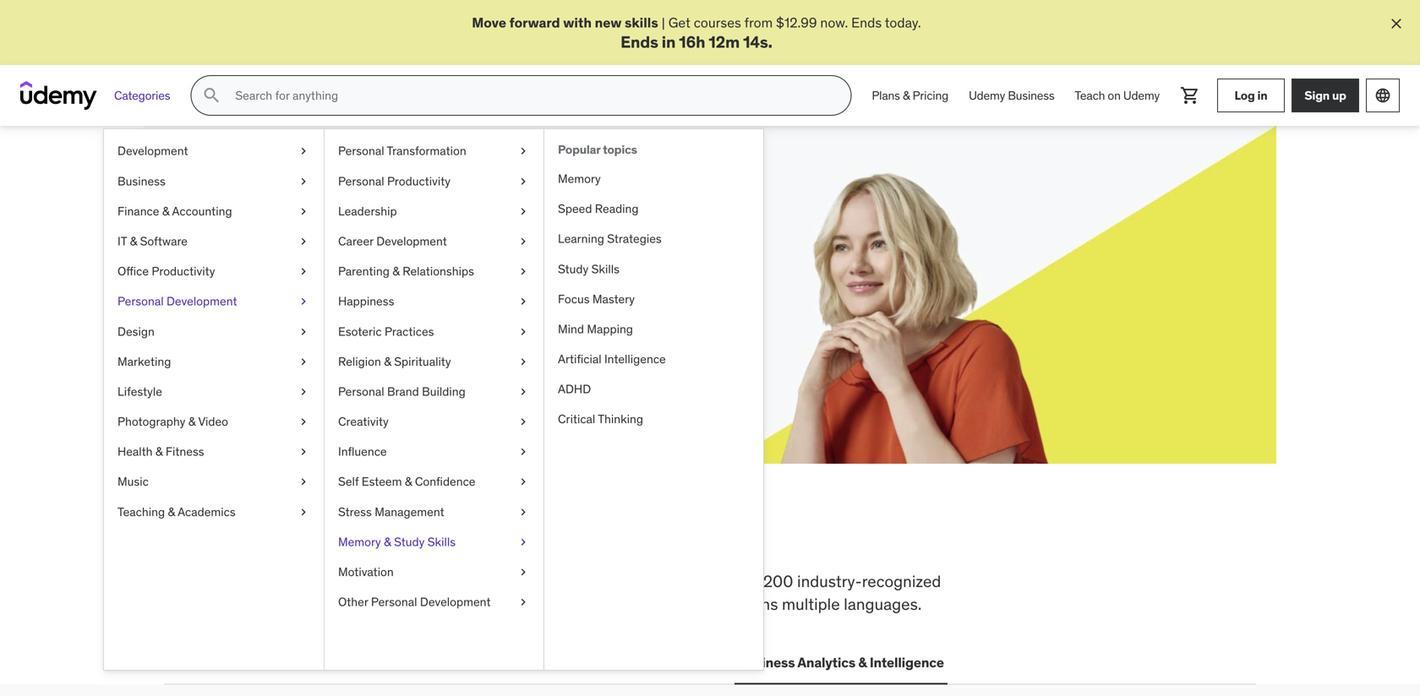 Task type: locate. For each thing, give the bounding box(es) containing it.
2 vertical spatial skills
[[428, 535, 456, 550]]

religion
[[338, 354, 381, 369]]

1 horizontal spatial it
[[304, 654, 315, 672]]

skills down learning strategies
[[592, 262, 620, 277]]

business for business analytics & intelligence
[[738, 654, 795, 672]]

1 horizontal spatial in
[[662, 32, 676, 52]]

0 vertical spatial leadership
[[338, 204, 397, 219]]

leadership for leadership button
[[424, 654, 494, 672]]

1 vertical spatial today.
[[334, 261, 371, 278]]

study up focus
[[558, 262, 589, 277]]

& right teaching
[[168, 505, 175, 520]]

xsmall image inside design link
[[297, 324, 310, 340]]

little
[[480, 242, 507, 259]]

& right analytics
[[859, 654, 867, 672]]

office productivity link
[[104, 257, 324, 287]]

0 vertical spatial it
[[118, 234, 127, 249]]

memory & study skills
[[338, 535, 456, 550]]

intelligence down languages.
[[870, 654, 945, 672]]

xsmall image inside motivation link
[[517, 565, 530, 581]]

xsmall image for development
[[297, 143, 310, 160]]

0 horizontal spatial leadership
[[338, 204, 397, 219]]

xsmall image inside marketing link
[[297, 354, 310, 370]]

your up a
[[350, 200, 412, 235]]

xsmall image inside the 'it & software' link
[[297, 233, 310, 250]]

career development
[[338, 234, 447, 249]]

& right religion
[[384, 354, 391, 369]]

happiness link
[[325, 287, 544, 317]]

courses
[[694, 14, 742, 31]]

with left a
[[360, 242, 385, 259]]

xsmall image inside development link
[[297, 143, 310, 160]]

web
[[167, 654, 196, 672]]

0 horizontal spatial productivity
[[152, 264, 215, 279]]

0 vertical spatial for
[[306, 200, 345, 235]]

memory for memory & study skills
[[338, 535, 381, 550]]

xsmall image for music
[[297, 474, 310, 491]]

personal transformation link
[[325, 136, 544, 166]]

personal up personal productivity
[[338, 144, 385, 159]]

xsmall image inside personal brand building "link"
[[517, 384, 530, 401]]

sale
[[272, 261, 299, 278]]

2 vertical spatial in
[[533, 516, 565, 560]]

leadership up "career"
[[338, 204, 397, 219]]

0 horizontal spatial with
[[360, 242, 385, 259]]

artificial intelligence
[[558, 352, 666, 367]]

1 vertical spatial business
[[118, 174, 166, 189]]

1 horizontal spatial study
[[558, 262, 589, 277]]

critical thinking
[[558, 412, 644, 427]]

development down the office productivity link at left
[[167, 294, 237, 309]]

xsmall image inside the office productivity link
[[297, 264, 310, 280]]

0 vertical spatial skills
[[225, 200, 301, 235]]

as left little
[[463, 242, 477, 259]]

from
[[745, 14, 773, 31]]

0 vertical spatial study
[[558, 262, 589, 277]]

0 horizontal spatial your
[[274, 242, 300, 259]]

1 vertical spatial skills
[[280, 516, 372, 560]]

leadership down rounded
[[424, 654, 494, 672]]

xsmall image inside teaching & academics link
[[297, 504, 310, 521]]

other personal development link
[[325, 588, 544, 618]]

office productivity
[[118, 264, 215, 279]]

for for your
[[443, 242, 460, 259]]

it left certifications
[[304, 654, 315, 672]]

business inside button
[[738, 654, 795, 672]]

0 horizontal spatial it
[[118, 234, 127, 249]]

sign
[[1305, 88, 1330, 103]]

productivity down transformation
[[387, 174, 451, 189]]

udemy right on
[[1124, 88, 1160, 103]]

0 vertical spatial productivity
[[387, 174, 451, 189]]

& for parenting & relationships
[[393, 264, 400, 279]]

1 horizontal spatial with
[[563, 14, 592, 31]]

rounded
[[452, 594, 512, 615]]

xsmall image for self esteem & confidence
[[517, 474, 530, 491]]

xsmall image for happiness
[[517, 294, 530, 310]]

xsmall image for parenting & relationships
[[517, 264, 530, 280]]

1 vertical spatial study
[[394, 535, 425, 550]]

today. right now.
[[885, 14, 922, 31]]

today. down "career"
[[334, 261, 371, 278]]

forward
[[510, 14, 560, 31]]

in right log
[[1258, 88, 1268, 103]]

business analytics & intelligence
[[738, 654, 945, 672]]

multiple
[[782, 594, 840, 615]]

xsmall image for finance & accounting
[[297, 203, 310, 220]]

stress management link
[[325, 498, 544, 528]]

ends right now.
[[852, 14, 882, 31]]

xsmall image for personal development
[[297, 294, 310, 310]]

all
[[164, 516, 214, 560]]

xsmall image for lifestyle
[[297, 384, 310, 401]]

personal development
[[118, 294, 237, 309]]

xsmall image for religion & spirituality
[[517, 354, 530, 370]]

& right the finance
[[162, 204, 170, 219]]

xsmall image inside personal development link
[[297, 294, 310, 310]]

skills down stress management link
[[428, 535, 456, 550]]

and
[[705, 594, 732, 615]]

0 horizontal spatial business
[[118, 174, 166, 189]]

xsmall image inside the creativity link
[[517, 414, 530, 431]]

supports
[[350, 594, 413, 615]]

log in
[[1235, 88, 1268, 103]]

intelligence down mind mapping link
[[605, 352, 666, 367]]

1 horizontal spatial as
[[510, 242, 524, 259]]

in up including
[[533, 516, 565, 560]]

self esteem & confidence
[[338, 475, 476, 490]]

career
[[338, 234, 374, 249]]

intelligence inside memory & study skills element
[[605, 352, 666, 367]]

& left video
[[188, 414, 196, 430]]

2 vertical spatial for
[[706, 572, 725, 592]]

design
[[118, 324, 155, 339]]

xsmall image for career development
[[517, 233, 530, 250]]

xsmall image inside leadership link
[[517, 203, 530, 220]]

1 vertical spatial leadership
[[424, 654, 494, 672]]

& down stress management
[[384, 535, 391, 550]]

skills up workplace
[[280, 516, 372, 560]]

xsmall image inside happiness link
[[517, 294, 530, 310]]

for up relationships
[[443, 242, 460, 259]]

communication button
[[614, 643, 721, 684]]

xsmall image for marketing
[[297, 354, 310, 370]]

personal up design
[[118, 294, 164, 309]]

business for business
[[118, 174, 166, 189]]

mind mapping link
[[545, 315, 764, 345]]

1 vertical spatial for
[[443, 242, 460, 259]]

technical
[[420, 572, 485, 592]]

creativity
[[338, 414, 389, 430]]

career development link
[[325, 227, 544, 257]]

motivation
[[338, 565, 394, 580]]

stress
[[338, 505, 372, 520]]

xsmall image inside influence link
[[517, 444, 530, 461]]

in
[[662, 32, 676, 52], [1258, 88, 1268, 103], [533, 516, 565, 560]]

photography
[[118, 414, 186, 430]]

teaching & academics
[[118, 505, 236, 520]]

xsmall image inside other personal development link
[[517, 595, 530, 611]]

it inside the 'it & software' link
[[118, 234, 127, 249]]

leadership button
[[421, 643, 498, 684]]

xsmall image
[[297, 143, 310, 160], [297, 173, 310, 190], [517, 233, 530, 250], [517, 264, 530, 280], [297, 294, 310, 310], [517, 324, 530, 340], [297, 354, 310, 370], [517, 384, 530, 401], [517, 444, 530, 461], [517, 474, 530, 491], [517, 534, 530, 551], [517, 565, 530, 581], [517, 595, 530, 611]]

1 horizontal spatial for
[[443, 242, 460, 259]]

xsmall image for other personal development
[[517, 595, 530, 611]]

personal inside "link"
[[338, 384, 385, 400]]

music
[[118, 475, 149, 490]]

xsmall image inside memory & study skills link
[[517, 534, 530, 551]]

now.
[[821, 14, 849, 31]]

skills up "supports"
[[362, 572, 398, 592]]

xsmall image inside parenting & relationships link
[[517, 264, 530, 280]]

xsmall image for design
[[297, 324, 310, 340]]

development up parenting & relationships on the left of the page
[[377, 234, 447, 249]]

business
[[1008, 88, 1055, 103], [118, 174, 166, 189], [738, 654, 795, 672]]

1 horizontal spatial productivity
[[387, 174, 451, 189]]

udemy
[[969, 88, 1006, 103], [1124, 88, 1160, 103]]

for inside covering critical workplace skills to technical topics, including prep content for over 200 industry-recognized certifications, our catalog supports well-rounded professional development and spans multiple languages.
[[706, 572, 725, 592]]

teaching & academics link
[[104, 498, 324, 528]]

xsmall image inside finance & accounting link
[[297, 203, 310, 220]]

thinking
[[598, 412, 644, 427]]

1 vertical spatial intelligence
[[870, 654, 945, 672]]

udemy right pricing
[[969, 88, 1006, 103]]

as right little
[[510, 242, 524, 259]]

xsmall image inside the career development link
[[517, 233, 530, 250]]

development inside button
[[199, 654, 283, 672]]

skills left "|"
[[625, 14, 659, 31]]

0 vertical spatial memory
[[558, 171, 601, 186]]

content
[[646, 572, 702, 592]]

xsmall image inside personal productivity link
[[517, 173, 530, 190]]

photography & video
[[118, 414, 228, 430]]

xsmall image for it & software
[[297, 233, 310, 250]]

study down management
[[394, 535, 425, 550]]

teaching
[[118, 505, 165, 520]]

business left teach
[[1008, 88, 1055, 103]]

your up sale
[[274, 242, 300, 259]]

data science
[[514, 654, 597, 672]]

1 horizontal spatial intelligence
[[870, 654, 945, 672]]

2 vertical spatial business
[[738, 654, 795, 672]]

development down technical
[[420, 595, 491, 610]]

0 vertical spatial in
[[662, 32, 676, 52]]

xsmall image
[[517, 143, 530, 160], [517, 173, 530, 190], [297, 203, 310, 220], [517, 203, 530, 220], [297, 233, 310, 250], [297, 264, 310, 280], [517, 294, 530, 310], [297, 324, 310, 340], [517, 354, 530, 370], [297, 384, 310, 401], [297, 414, 310, 431], [517, 414, 530, 431], [297, 444, 310, 461], [297, 474, 310, 491], [297, 504, 310, 521], [517, 504, 530, 521]]

transformation
[[387, 144, 467, 159]]

xsmall image inside personal transformation link
[[517, 143, 530, 160]]

1 horizontal spatial business
[[738, 654, 795, 672]]

with left the new
[[563, 14, 592, 31]]

memory down stress
[[338, 535, 381, 550]]

& for photography & video
[[188, 414, 196, 430]]

personal down religion
[[338, 384, 385, 400]]

2 as from the left
[[510, 242, 524, 259]]

topics,
[[489, 572, 536, 592]]

study
[[558, 262, 589, 277], [394, 535, 425, 550]]

1 vertical spatial productivity
[[152, 264, 215, 279]]

for up potential
[[306, 200, 345, 235]]

productivity up personal development
[[152, 264, 215, 279]]

accounting
[[172, 204, 232, 219]]

1 horizontal spatial leadership
[[424, 654, 494, 672]]

development right web in the bottom of the page
[[199, 654, 283, 672]]

0 vertical spatial intelligence
[[605, 352, 666, 367]]

xsmall image inside music link
[[297, 474, 310, 491]]

submit search image
[[202, 86, 222, 106]]

in inside log in link
[[1258, 88, 1268, 103]]

lifestyle link
[[104, 377, 324, 407]]

for for workplace
[[706, 572, 725, 592]]

personal down personal transformation
[[338, 174, 385, 189]]

strategies
[[608, 231, 662, 247]]

personal for personal brand building
[[338, 384, 385, 400]]

learning strategies
[[558, 231, 662, 247]]

1 horizontal spatial your
[[350, 200, 412, 235]]

business down spans
[[738, 654, 795, 672]]

2 horizontal spatial in
[[1258, 88, 1268, 103]]

it up office at top
[[118, 234, 127, 249]]

xsmall image for personal brand building
[[517, 384, 530, 401]]

0 horizontal spatial intelligence
[[605, 352, 666, 367]]

xsmall image inside 'photography & video' link
[[297, 414, 310, 431]]

0 horizontal spatial in
[[533, 516, 565, 560]]

motivation link
[[325, 558, 544, 588]]

2 horizontal spatial skills
[[592, 262, 620, 277]]

management
[[375, 505, 445, 520]]

0 horizontal spatial udemy
[[969, 88, 1006, 103]]

today. inside 'move forward with new skills | get courses from $12.99 now. ends today. ends in 16h 12m 13s .'
[[885, 14, 922, 31]]

artificial
[[558, 352, 602, 367]]

1 vertical spatial it
[[304, 654, 315, 672]]

xsmall image for office productivity
[[297, 264, 310, 280]]

1 horizontal spatial udemy
[[1124, 88, 1160, 103]]

0 vertical spatial with
[[563, 14, 592, 31]]

with inside 'move forward with new skills | get courses from $12.99 now. ends today. ends in 16h 12m 13s .'
[[563, 14, 592, 31]]

development
[[118, 144, 188, 159], [377, 234, 447, 249], [167, 294, 237, 309], [420, 595, 491, 610], [199, 654, 283, 672]]

0 vertical spatial today.
[[885, 14, 922, 31]]

marketing
[[118, 354, 171, 369]]

personal
[[338, 144, 385, 159], [338, 174, 385, 189], [118, 294, 164, 309], [338, 384, 385, 400], [371, 595, 417, 610]]

0 horizontal spatial today.
[[334, 261, 371, 278]]

skills up expand
[[225, 200, 301, 235]]

2 udemy from the left
[[1124, 88, 1160, 103]]

leadership inside button
[[424, 654, 494, 672]]

1 horizontal spatial memory
[[558, 171, 601, 186]]

xsmall image inside stress management link
[[517, 504, 530, 521]]

& for memory & study skills
[[384, 535, 391, 550]]

0 horizontal spatial memory
[[338, 535, 381, 550]]

memory down popular
[[558, 171, 601, 186]]

xsmall image inside lifestyle link
[[297, 384, 310, 401]]

xsmall image for teaching & academics
[[297, 504, 310, 521]]

0 horizontal spatial skills
[[225, 200, 301, 235]]

1 vertical spatial memory
[[338, 535, 381, 550]]

1 horizontal spatial today.
[[885, 14, 922, 31]]

1 vertical spatial with
[[360, 242, 385, 259]]

& for religion & spirituality
[[384, 354, 391, 369]]

health & fitness
[[118, 445, 204, 460]]

personal down "to"
[[371, 595, 417, 610]]

& right plans
[[903, 88, 910, 103]]

& right health
[[156, 445, 163, 460]]

2 vertical spatial skills
[[362, 572, 398, 592]]

music link
[[104, 468, 324, 498]]

& down a
[[393, 264, 400, 279]]

2 horizontal spatial for
[[706, 572, 725, 592]]

& up office at top
[[130, 234, 137, 249]]

focus mastery link
[[545, 285, 764, 315]]

0 horizontal spatial as
[[463, 242, 477, 259]]

& for teaching & academics
[[168, 505, 175, 520]]

influence link
[[325, 437, 544, 468]]

0 vertical spatial skills
[[625, 14, 659, 31]]

catalog
[[293, 594, 346, 615]]

xsmall image inside self esteem & confidence link
[[517, 474, 530, 491]]

xsmall image inside "business" link
[[297, 173, 310, 190]]

xsmall image for influence
[[517, 444, 530, 461]]

in down "|"
[[662, 32, 676, 52]]

|
[[662, 14, 666, 31]]

xsmall image inside esoteric practices link
[[517, 324, 530, 340]]

study skills
[[558, 262, 620, 277]]

productivity for office productivity
[[152, 264, 215, 279]]

it inside it certifications button
[[304, 654, 315, 672]]

development for personal development
[[167, 294, 237, 309]]

xsmall image inside religion & spirituality link
[[517, 354, 530, 370]]

1 vertical spatial in
[[1258, 88, 1268, 103]]

close image
[[1389, 15, 1406, 32]]

xsmall image inside the health & fitness link
[[297, 444, 310, 461]]

2 horizontal spatial business
[[1008, 88, 1055, 103]]

xsmall image for personal transformation
[[517, 143, 530, 160]]

ends down the new
[[621, 32, 659, 52]]

business up the finance
[[118, 174, 166, 189]]

for up and
[[706, 572, 725, 592]]



Task type: vqa. For each thing, say whether or not it's contained in the screenshot.
your to the top
yes



Task type: describe. For each thing, give the bounding box(es) containing it.
personal for personal development
[[118, 294, 164, 309]]

xsmall image for photography & video
[[297, 414, 310, 431]]

esoteric practices
[[338, 324, 434, 339]]

it certifications button
[[300, 643, 407, 684]]

sign up link
[[1292, 79, 1360, 113]]

covering
[[164, 572, 228, 592]]

it & software
[[118, 234, 188, 249]]

development link
[[104, 136, 324, 166]]

shopping cart with 0 items image
[[1181, 86, 1201, 106]]

focus mastery
[[558, 292, 635, 307]]

learning strategies link
[[545, 224, 764, 254]]

today. inside skills for your future expand your potential with a course for as little as $12.99. sale ends today.
[[334, 261, 371, 278]]

speed
[[558, 201, 592, 217]]

1 as from the left
[[463, 242, 477, 259]]

marketing link
[[104, 347, 324, 377]]

development for career development
[[377, 234, 447, 249]]

finance & accounting
[[118, 204, 232, 219]]

recognized
[[862, 572, 942, 592]]

health
[[118, 445, 153, 460]]

& for finance & accounting
[[162, 204, 170, 219]]

popular topics
[[558, 142, 638, 157]]

log in link
[[1218, 79, 1286, 113]]

xsmall image for stress management
[[517, 504, 530, 521]]

ends
[[302, 261, 331, 278]]

development for web development
[[199, 654, 283, 672]]

adhd link
[[545, 375, 764, 405]]

plans & pricing link
[[862, 75, 959, 116]]

intelligence inside button
[[870, 654, 945, 672]]

$12.99
[[776, 14, 818, 31]]

stress management
[[338, 505, 445, 520]]

on
[[1108, 88, 1121, 103]]

categories button
[[104, 75, 180, 116]]

& right esteem
[[405, 475, 412, 490]]

productivity for personal productivity
[[387, 174, 451, 189]]

personal productivity link
[[325, 166, 544, 197]]

up
[[1333, 88, 1347, 103]]

fitness
[[166, 445, 204, 460]]

& for plans & pricing
[[903, 88, 910, 103]]

xsmall image for motivation
[[517, 565, 530, 581]]

personal for personal transformation
[[338, 144, 385, 159]]

science
[[547, 654, 597, 672]]

personal brand building link
[[325, 377, 544, 407]]

parenting
[[338, 264, 390, 279]]

certifications
[[318, 654, 404, 672]]

& inside button
[[859, 654, 867, 672]]

it for it certifications
[[304, 654, 315, 672]]

the
[[220, 516, 274, 560]]

esoteric practices link
[[325, 317, 544, 347]]

well-
[[417, 594, 452, 615]]

including
[[540, 572, 606, 592]]

health & fitness link
[[104, 437, 324, 468]]

0 vertical spatial business
[[1008, 88, 1055, 103]]

creativity link
[[325, 407, 544, 437]]

industry-
[[798, 572, 862, 592]]

learning
[[558, 231, 605, 247]]

move forward with new skills | get courses from $12.99 now. ends today. ends in 16h 12m 13s .
[[472, 14, 922, 52]]

other personal development
[[338, 595, 491, 610]]

potential
[[303, 242, 356, 259]]

in inside 'move forward with new skills | get courses from $12.99 now. ends today. ends in 16h 12m 13s .'
[[662, 32, 676, 52]]

xsmall image for memory & study skills
[[517, 534, 530, 551]]

office
[[118, 264, 149, 279]]

it for it & software
[[118, 234, 127, 249]]

1 udemy from the left
[[969, 88, 1006, 103]]

xsmall image for creativity
[[517, 414, 530, 431]]

mastery
[[593, 292, 635, 307]]

memory link
[[545, 164, 764, 194]]

1 horizontal spatial skills
[[428, 535, 456, 550]]

1 vertical spatial your
[[274, 242, 300, 259]]

skills inside covering critical workplace skills to technical topics, including prep content for over 200 industry-recognized certifications, our catalog supports well-rounded professional development and spans multiple languages.
[[362, 572, 398, 592]]

development down "categories" dropdown button
[[118, 144, 188, 159]]

adhd
[[558, 382, 591, 397]]

memory & study skills element
[[544, 130, 764, 671]]

0 vertical spatial your
[[350, 200, 412, 235]]

languages.
[[844, 594, 922, 615]]

esteem
[[362, 475, 402, 490]]

memory for memory
[[558, 171, 601, 186]]

esoteric
[[338, 324, 382, 339]]

categories
[[114, 88, 170, 103]]

udemy image
[[20, 81, 97, 110]]

parenting & relationships link
[[325, 257, 544, 287]]

building
[[422, 384, 466, 400]]

web development
[[167, 654, 283, 672]]

photography & video link
[[104, 407, 324, 437]]

xsmall image for personal productivity
[[517, 173, 530, 190]]

communication
[[618, 654, 718, 672]]

it & software link
[[104, 227, 324, 257]]

personal productivity
[[338, 174, 451, 189]]

video
[[198, 414, 228, 430]]

plans & pricing
[[872, 88, 949, 103]]

one
[[572, 516, 632, 560]]

design link
[[104, 317, 324, 347]]

skills inside skills for your future expand your potential with a course for as little as $12.99. sale ends today.
[[225, 200, 301, 235]]

choose a language image
[[1375, 87, 1392, 104]]

you
[[378, 516, 439, 560]]

religion & spirituality
[[338, 354, 451, 369]]

udemy business link
[[959, 75, 1065, 116]]

move
[[472, 14, 507, 31]]

prep
[[609, 572, 642, 592]]

relationships
[[403, 264, 474, 279]]

0 horizontal spatial ends
[[621, 32, 659, 52]]

& for it & software
[[130, 234, 137, 249]]

speed reading
[[558, 201, 639, 217]]

mind mapping
[[558, 322, 633, 337]]

1 horizontal spatial ends
[[852, 14, 882, 31]]

need
[[445, 516, 526, 560]]

lifestyle
[[118, 384, 162, 400]]

1 vertical spatial skills
[[592, 262, 620, 277]]

critical
[[558, 412, 596, 427]]

finance & accounting link
[[104, 197, 324, 227]]

a
[[389, 242, 396, 259]]

other
[[338, 595, 368, 610]]

xsmall image for leadership
[[517, 203, 530, 220]]

& for health & fitness
[[156, 445, 163, 460]]

practices
[[385, 324, 434, 339]]

mind
[[558, 322, 584, 337]]

leadership for leadership link
[[338, 204, 397, 219]]

skills inside 'move forward with new skills | get courses from $12.99 now. ends today. ends in 16h 12m 13s .'
[[625, 14, 659, 31]]

finance
[[118, 204, 159, 219]]

software
[[140, 234, 188, 249]]

xsmall image for esoteric practices
[[517, 324, 530, 340]]

xsmall image for business
[[297, 173, 310, 190]]

0 horizontal spatial for
[[306, 200, 345, 235]]

personal for personal productivity
[[338, 174, 385, 189]]

data
[[514, 654, 544, 672]]

Search for anything text field
[[232, 81, 831, 110]]

influence
[[338, 445, 387, 460]]

0 horizontal spatial study
[[394, 535, 425, 550]]

with inside skills for your future expand your potential with a course for as little as $12.99. sale ends today.
[[360, 242, 385, 259]]

topics
[[603, 142, 638, 157]]

udemy business
[[969, 88, 1055, 103]]

focus
[[558, 292, 590, 307]]

xsmall image for health & fitness
[[297, 444, 310, 461]]

data science button
[[511, 643, 601, 684]]



